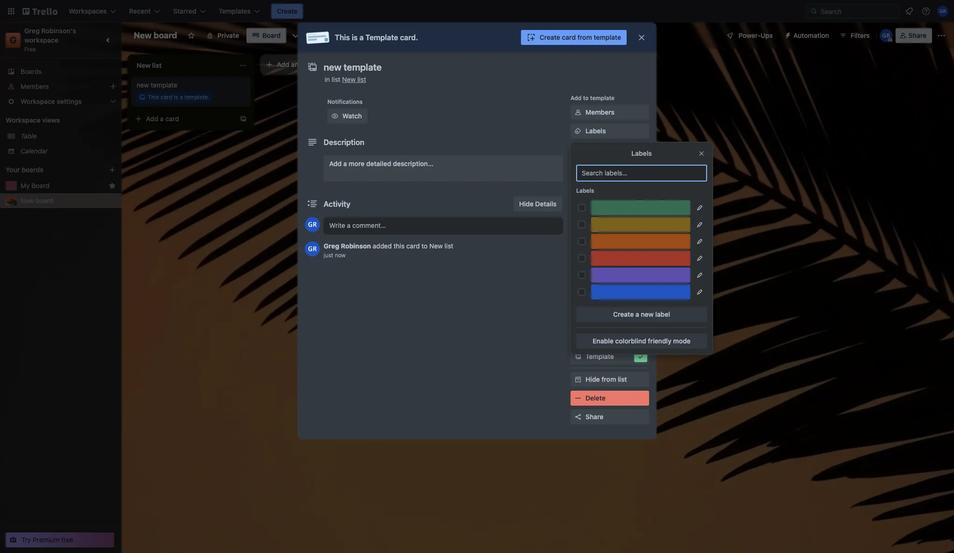 Task type: locate. For each thing, give the bounding box(es) containing it.
sm image for template
[[574, 352, 583, 361]]

sm image for checklist
[[574, 145, 583, 154]]

board left customize views icon
[[263, 31, 281, 39]]

1 vertical spatial power-ups
[[571, 226, 601, 233]]

0 horizontal spatial is
[[174, 94, 178, 101]]

color: yellow, title: none image
[[591, 217, 691, 232]]

0 vertical spatial new board
[[134, 30, 177, 40]]

workspace
[[24, 36, 58, 44]]

now
[[335, 252, 346, 259]]

share button down delete link on the bottom of the page
[[571, 409, 649, 424]]

1 horizontal spatial board
[[263, 31, 281, 39]]

0 vertical spatial power-
[[739, 31, 761, 39]]

enable colorblind friendly mode button
[[576, 334, 707, 349]]

sm image for delete
[[574, 394, 583, 403]]

sm image inside copy link
[[574, 333, 583, 343]]

0 vertical spatial ups
[[761, 31, 773, 39]]

0 vertical spatial template
[[594, 33, 621, 41]]

automation inside button
[[794, 31, 830, 39]]

power-ups button
[[720, 28, 779, 43]]

1 horizontal spatial power-
[[600, 239, 622, 247]]

1 vertical spatial share
[[586, 413, 604, 421]]

0 vertical spatial members
[[21, 82, 49, 90]]

from inside button
[[578, 33, 592, 41]]

primary element
[[0, 0, 955, 22]]

to inside greg robinson added this card to new list just now
[[422, 242, 428, 250]]

new left label
[[641, 310, 654, 318]]

hide left details
[[519, 200, 534, 208]]

1 vertical spatial members link
[[571, 105, 649, 120]]

this for this card is a template.
[[148, 94, 159, 101]]

sm image
[[781, 28, 794, 41], [574, 126, 583, 136], [574, 145, 583, 154], [574, 333, 583, 343], [574, 352, 583, 361], [636, 352, 646, 361]]

ups up color: red, title: none image
[[622, 239, 634, 247]]

workspace views
[[6, 116, 60, 124]]

sm image right power-ups button
[[781, 28, 794, 41]]

labels up checklist
[[586, 127, 606, 135]]

greg for robinson
[[324, 242, 339, 250]]

greg robinson (gregrobinson96) image
[[938, 6, 949, 17], [880, 29, 893, 42], [305, 217, 320, 232]]

sm image inside move link
[[574, 314, 583, 324]]

0 vertical spatial share
[[909, 31, 927, 39]]

open information menu image
[[922, 7, 931, 16]]

1 horizontal spatial greg
[[324, 242, 339, 250]]

0 horizontal spatial members link
[[0, 79, 122, 94]]

0 horizontal spatial automation
[[571, 263, 603, 270]]

1 horizontal spatial ups
[[622, 239, 634, 247]]

new board down my board
[[21, 197, 53, 204]]

2 horizontal spatial create
[[613, 310, 634, 318]]

share button down 0 notifications image
[[896, 28, 933, 43]]

show menu image
[[937, 31, 947, 40]]

add a more detailed description…
[[329, 160, 434, 168]]

share
[[909, 31, 927, 39], [586, 413, 604, 421]]

create inside button
[[277, 7, 298, 15]]

description
[[324, 138, 365, 146]]

sm image down add to template
[[574, 108, 583, 117]]

mode
[[674, 337, 691, 345]]

template
[[594, 33, 621, 41], [151, 81, 177, 89], [590, 95, 615, 102]]

1 horizontal spatial from
[[602, 375, 616, 383]]

greg up 'just'
[[324, 242, 339, 250]]

more
[[349, 160, 365, 168]]

2 horizontal spatial greg robinson (gregrobinson96) image
[[938, 6, 949, 17]]

1 vertical spatial board
[[31, 182, 49, 190]]

1 vertical spatial automation
[[571, 263, 603, 270]]

members link
[[0, 79, 122, 94], [571, 105, 649, 120]]

create a new label
[[613, 310, 670, 318]]

0 vertical spatial to
[[583, 95, 589, 102]]

0 vertical spatial this
[[335, 33, 350, 42]]

sm image left "cover"
[[574, 182, 583, 192]]

color: purple, title: none image
[[591, 268, 691, 283]]

1 horizontal spatial to
[[583, 95, 589, 102]]

new up the 'this card is a template.'
[[137, 81, 149, 89]]

members for rightmost members link
[[586, 108, 615, 116]]

template
[[366, 33, 398, 42], [586, 352, 614, 360]]

ups up add power-ups
[[590, 226, 601, 233]]

greg
[[24, 27, 40, 35], [324, 242, 339, 250]]

add to template
[[571, 95, 615, 102]]

1 vertical spatial new
[[641, 310, 654, 318]]

a down color: blue, title: none 'image'
[[636, 310, 640, 318]]

from
[[578, 33, 592, 41], [602, 375, 616, 383]]

labels up search labels… 'text box'
[[632, 149, 652, 157]]

new
[[137, 81, 149, 89], [641, 310, 654, 318]]

sm image inside cover link
[[574, 182, 583, 192]]

0 vertical spatial create
[[277, 7, 298, 15]]

2 vertical spatial ups
[[622, 239, 634, 247]]

members down add to template
[[586, 108, 615, 116]]

sm image for automation
[[781, 28, 794, 41]]

a for add a more detailed description…
[[344, 160, 347, 168]]

1 vertical spatial hide
[[586, 375, 600, 383]]

add for add button
[[586, 277, 598, 285]]

1 vertical spatial new board
[[21, 197, 53, 204]]

sm image down add to template
[[574, 126, 583, 136]]

1 vertical spatial template
[[586, 352, 614, 360]]

greg inside greg robinson's workspace free
[[24, 27, 40, 35]]

greg inside greg robinson added this card to new list just now
[[324, 242, 339, 250]]

cover link
[[571, 180, 649, 195]]

list
[[317, 60, 326, 68], [332, 75, 341, 83], [358, 75, 366, 83], [445, 242, 454, 250], [618, 375, 627, 383]]

color: orange, title: none image
[[591, 234, 691, 249]]

to up 'labels' link
[[583, 95, 589, 102]]

create for create card from template
[[540, 33, 561, 41]]

sm image left hide from list at the right bottom of the page
[[574, 375, 583, 384]]

0 vertical spatial hide
[[519, 200, 534, 208]]

1 vertical spatial power-
[[571, 226, 590, 233]]

new template link
[[137, 80, 245, 90]]

add for add another list
[[277, 60, 289, 68]]

automation up add button
[[571, 263, 603, 270]]

0 horizontal spatial board
[[31, 182, 49, 190]]

greg robinson (gregrobinson96) image right open information menu image
[[938, 6, 949, 17]]

board
[[263, 31, 281, 39], [31, 182, 49, 190]]

sm image down actions
[[574, 314, 583, 324]]

is
[[352, 33, 358, 42], [174, 94, 178, 101]]

ups left automation button
[[761, 31, 773, 39]]

template left card.
[[366, 33, 398, 42]]

this down new template
[[148, 94, 159, 101]]

0 vertical spatial share button
[[896, 28, 933, 43]]

this
[[335, 33, 350, 42], [148, 94, 159, 101]]

0 vertical spatial is
[[352, 33, 358, 42]]

2 vertical spatial labels
[[576, 187, 595, 194]]

greg robinson added this card to new list just now
[[324, 242, 454, 259]]

0 vertical spatial members link
[[0, 79, 122, 94]]

1 horizontal spatial new
[[641, 310, 654, 318]]

template inside button
[[594, 33, 621, 41]]

add inside add a card "button"
[[146, 115, 158, 123]]

friendly
[[648, 337, 672, 345]]

list down write a comment text box
[[445, 242, 454, 250]]

Search field
[[818, 4, 900, 18]]

sm image for watch
[[330, 111, 340, 121]]

sm image left checklist
[[574, 145, 583, 154]]

attachment
[[586, 164, 622, 172]]

members link up 'labels' link
[[571, 105, 649, 120]]

sm image
[[574, 108, 583, 117], [330, 111, 340, 121], [574, 182, 583, 192], [574, 314, 583, 324], [574, 375, 583, 384], [574, 394, 583, 403]]

my board
[[21, 182, 49, 190]]

2 vertical spatial create
[[613, 310, 634, 318]]

hide for hide from list
[[586, 375, 600, 383]]

template down enable
[[586, 352, 614, 360]]

0 horizontal spatial hide
[[519, 200, 534, 208]]

1 horizontal spatial power-ups
[[739, 31, 773, 39]]

customize views image
[[291, 31, 301, 40]]

a inside button
[[636, 310, 640, 318]]

free
[[24, 46, 36, 53]]

notifications
[[328, 98, 363, 105]]

boards
[[22, 166, 43, 174]]

1 horizontal spatial new board
[[134, 30, 177, 40]]

sm image inside delete link
[[574, 394, 583, 403]]

create for create a new label
[[613, 310, 634, 318]]

sm image inside hide from list link
[[574, 375, 583, 384]]

add a card
[[146, 115, 179, 123]]

greg up workspace at the left top of page
[[24, 27, 40, 35]]

1 vertical spatial create
[[540, 33, 561, 41]]

0 vertical spatial automation
[[794, 31, 830, 39]]

sm image for labels
[[574, 126, 583, 136]]

1 vertical spatial ups
[[590, 226, 601, 233]]

card inside "button"
[[165, 115, 179, 123]]

a down the 'this card is a template.'
[[160, 115, 164, 123]]

board inside text box
[[154, 30, 177, 40]]

share button
[[896, 28, 933, 43], [571, 409, 649, 424]]

0 horizontal spatial new
[[137, 81, 149, 89]]

0 vertical spatial from
[[578, 33, 592, 41]]

card.
[[400, 33, 418, 42]]

new template
[[137, 81, 177, 89]]

private
[[218, 31, 239, 39]]

custom
[[586, 202, 610, 210]]

robinson's
[[41, 27, 76, 35]]

add inside add power-ups "link"
[[586, 239, 598, 247]]

sm image left watch
[[330, 111, 340, 121]]

0 vertical spatial labels
[[586, 127, 606, 135]]

hide for hide details
[[519, 200, 534, 208]]

sm image inside 'labels' link
[[574, 126, 583, 136]]

is up add another list button
[[352, 33, 358, 42]]

create card from template button
[[521, 30, 627, 45]]

members link down boards
[[0, 79, 122, 94]]

share left show menu icon
[[909, 31, 927, 39]]

0 vertical spatial template
[[366, 33, 398, 42]]

1 horizontal spatial create
[[540, 33, 561, 41]]

0 vertical spatial power-ups
[[739, 31, 773, 39]]

calendar link
[[21, 146, 116, 156]]

sm image inside the watch button
[[330, 111, 340, 121]]

delete link
[[571, 391, 649, 406]]

colorblind
[[616, 337, 647, 345]]

1 horizontal spatial is
[[352, 33, 358, 42]]

Search labels… text field
[[576, 165, 707, 182]]

move link
[[571, 312, 649, 327]]

0 vertical spatial greg
[[24, 27, 40, 35]]

power-ups
[[739, 31, 773, 39], [571, 226, 601, 233]]

create
[[277, 7, 298, 15], [540, 33, 561, 41], [613, 310, 634, 318]]

greg robinson's workspace free
[[24, 27, 78, 53]]

members for the topmost members link
[[21, 82, 49, 90]]

1 horizontal spatial template
[[586, 352, 614, 360]]

0 horizontal spatial from
[[578, 33, 592, 41]]

hide inside "hide details" link
[[519, 200, 534, 208]]

watch button
[[328, 109, 368, 124]]

description…
[[393, 160, 434, 168]]

a down new template link
[[180, 94, 183, 101]]

details
[[535, 200, 557, 208]]

list up in
[[317, 60, 326, 68]]

1 horizontal spatial share button
[[896, 28, 933, 43]]

a inside "button"
[[160, 115, 164, 123]]

labels
[[586, 127, 606, 135], [632, 149, 652, 157], [576, 187, 595, 194]]

1 vertical spatial board
[[36, 197, 53, 204]]

0 vertical spatial board
[[263, 31, 281, 39]]

0 horizontal spatial new board
[[21, 197, 53, 204]]

0 horizontal spatial greg
[[24, 27, 40, 35]]

star or unstar board image
[[188, 32, 195, 39]]

0 horizontal spatial members
[[21, 82, 49, 90]]

labels up custom
[[576, 187, 595, 194]]

None text field
[[319, 59, 628, 76]]

sm image left copy
[[574, 333, 583, 343]]

1 vertical spatial greg robinson (gregrobinson96) image
[[880, 29, 893, 42]]

hide from list link
[[571, 372, 649, 387]]

sm image down copy link
[[574, 352, 583, 361]]

greg robinson (gregrobinson96) image
[[305, 241, 320, 256]]

this
[[394, 242, 405, 250]]

to right the 'this'
[[422, 242, 428, 250]]

just now link
[[324, 252, 346, 259]]

is down new template link
[[174, 94, 178, 101]]

1 vertical spatial this
[[148, 94, 159, 101]]

detailed
[[366, 160, 391, 168]]

1 horizontal spatial members
[[586, 108, 615, 116]]

create card from template
[[540, 33, 621, 41]]

1 vertical spatial from
[[602, 375, 616, 383]]

members
[[21, 82, 49, 90], [586, 108, 615, 116]]

1 vertical spatial share button
[[571, 409, 649, 424]]

this for this is a template card.
[[335, 33, 350, 42]]

automation down the search icon
[[794, 31, 830, 39]]

1 horizontal spatial hide
[[586, 375, 600, 383]]

0 horizontal spatial template
[[366, 33, 398, 42]]

greg robinson (gregrobinson96) image right filters
[[880, 29, 893, 42]]

2 vertical spatial power-
[[600, 239, 622, 247]]

hide up delete
[[586, 375, 600, 383]]

card
[[562, 33, 576, 41], [161, 94, 172, 101], [165, 115, 179, 123], [407, 242, 420, 250]]

1 vertical spatial members
[[586, 108, 615, 116]]

sm image inside members link
[[574, 108, 583, 117]]

board down my board
[[36, 197, 53, 204]]

activity
[[324, 200, 351, 208]]

sm image left delete
[[574, 394, 583, 403]]

try premium free button
[[6, 532, 114, 547]]

new board
[[134, 30, 177, 40], [21, 197, 53, 204]]

custom fields
[[586, 202, 630, 210]]

0 vertical spatial board
[[154, 30, 177, 40]]

new board left star or unstar board "image" on the left of the page
[[134, 30, 177, 40]]

sm image inside automation button
[[781, 28, 794, 41]]

a left more
[[344, 160, 347, 168]]

1 horizontal spatial board
[[154, 30, 177, 40]]

your
[[6, 166, 20, 174]]

hide from list
[[586, 375, 627, 383]]

sm image inside checklist link
[[574, 145, 583, 154]]

board right the "my" on the top left of the page
[[31, 182, 49, 190]]

0 horizontal spatial this
[[148, 94, 159, 101]]

members down boards
[[21, 82, 49, 90]]

2 horizontal spatial power-
[[739, 31, 761, 39]]

1 horizontal spatial automation
[[794, 31, 830, 39]]

1 vertical spatial greg
[[324, 242, 339, 250]]

search image
[[810, 7, 818, 15]]

hide inside hide from list link
[[586, 375, 600, 383]]

add inside add another list button
[[277, 60, 289, 68]]

share down delete
[[586, 413, 604, 421]]

0 horizontal spatial greg robinson (gregrobinson96) image
[[305, 217, 320, 232]]

0 horizontal spatial to
[[422, 242, 428, 250]]

template button
[[571, 349, 649, 364]]

this up add another list button
[[335, 33, 350, 42]]

sm image for hide from list
[[574, 375, 583, 384]]

0 horizontal spatial create
[[277, 7, 298, 15]]

2 horizontal spatial ups
[[761, 31, 773, 39]]

add inside add a more detailed description… link
[[329, 160, 342, 168]]

1 vertical spatial to
[[422, 242, 428, 250]]

board left star or unstar board "image" on the left of the page
[[154, 30, 177, 40]]

2 vertical spatial greg robinson (gregrobinson96) image
[[305, 217, 320, 232]]

0 vertical spatial greg robinson (gregrobinson96) image
[[938, 6, 949, 17]]

0 horizontal spatial power-ups
[[571, 226, 601, 233]]

greg robinson (gregrobinson96) image up greg robinson (gregrobinson96) icon
[[305, 217, 320, 232]]

add button
[[586, 277, 620, 285]]

add inside add button button
[[586, 277, 598, 285]]

1 horizontal spatial this
[[335, 33, 350, 42]]



Task type: describe. For each thing, give the bounding box(es) containing it.
sm image down enable colorblind friendly mode button
[[636, 352, 646, 361]]

add for add a card
[[146, 115, 158, 123]]

labels link
[[571, 124, 649, 139]]

Board name text field
[[129, 28, 182, 43]]

list inside greg robinson added this card to new list just now
[[445, 242, 454, 250]]

new inside new board link
[[21, 197, 34, 204]]

g link
[[6, 33, 21, 48]]

checklist link
[[571, 142, 649, 157]]

this is a template card.
[[335, 33, 418, 42]]

0 notifications image
[[904, 6, 915, 17]]

starred icon image
[[109, 182, 116, 190]]

1 horizontal spatial greg robinson (gregrobinson96) image
[[880, 29, 893, 42]]

0 vertical spatial new
[[137, 81, 149, 89]]

workspace
[[6, 116, 41, 124]]

this card is a template.
[[148, 94, 209, 101]]

free
[[61, 536, 73, 544]]

copy link
[[571, 330, 649, 345]]

a for add a card
[[160, 115, 164, 123]]

my board button
[[21, 181, 105, 190]]

board link
[[247, 28, 286, 43]]

0 horizontal spatial power-
[[571, 226, 590, 233]]

automation button
[[781, 28, 835, 43]]

another
[[291, 60, 315, 68]]

list up notifications
[[358, 75, 366, 83]]

add for add a more detailed description…
[[329, 160, 342, 168]]

greg for robinson's
[[24, 27, 40, 35]]

0 horizontal spatial board
[[36, 197, 53, 204]]

a for create a new label
[[636, 310, 640, 318]]

boards link
[[0, 64, 122, 79]]

0 horizontal spatial ups
[[590, 226, 601, 233]]

cover
[[586, 183, 604, 191]]

board inside button
[[31, 182, 49, 190]]

list right in
[[332, 75, 341, 83]]

filters button
[[837, 28, 873, 43]]

add a card button
[[131, 111, 236, 126]]

create for create
[[277, 7, 298, 15]]

watch
[[343, 112, 362, 120]]

1 horizontal spatial share
[[909, 31, 927, 39]]

list inside button
[[317, 60, 326, 68]]

g
[[10, 35, 17, 45]]

color: red, title: none image
[[591, 251, 691, 266]]

1 vertical spatial is
[[174, 94, 178, 101]]

my
[[21, 182, 30, 190]]

color: green, title: none image
[[591, 200, 691, 215]]

sm image for copy
[[574, 333, 583, 343]]

card inside greg robinson added this card to new list just now
[[407, 242, 420, 250]]

calendar
[[21, 147, 48, 155]]

try
[[22, 536, 31, 544]]

template.
[[185, 94, 209, 101]]

1 horizontal spatial members link
[[571, 105, 649, 120]]

button
[[600, 277, 620, 285]]

ups inside "link"
[[622, 239, 634, 247]]

filters
[[851, 31, 870, 39]]

robinson
[[341, 242, 371, 250]]

new board link
[[21, 196, 116, 205]]

create from template… image
[[240, 115, 247, 123]]

color: blue, title: none image
[[591, 284, 691, 299]]

label
[[656, 310, 670, 318]]

power- inside "link"
[[600, 239, 622, 247]]

2 vertical spatial template
[[590, 95, 615, 102]]

added
[[373, 242, 392, 250]]

add another list
[[277, 60, 326, 68]]

add board image
[[109, 166, 116, 174]]

sm image for cover
[[574, 182, 583, 192]]

new board inside board name text box
[[134, 30, 177, 40]]

ups inside button
[[761, 31, 773, 39]]

0 horizontal spatial share button
[[571, 409, 649, 424]]

new inside board name text box
[[134, 30, 152, 40]]

fields
[[612, 202, 630, 210]]

card inside button
[[562, 33, 576, 41]]

power-ups inside button
[[739, 31, 773, 39]]

sm image for members
[[574, 108, 583, 117]]

custom fields button
[[571, 201, 649, 211]]

move
[[586, 315, 603, 323]]

new inside greg robinson added this card to new list just now
[[430, 242, 443, 250]]

greg robinson's workspace link
[[24, 27, 78, 44]]

just
[[324, 252, 333, 259]]

checklist
[[586, 146, 615, 153]]

add power-ups
[[586, 239, 634, 247]]

new inside button
[[641, 310, 654, 318]]

sm image for move
[[574, 314, 583, 324]]

create a new label button
[[576, 307, 707, 322]]

list up delete link on the bottom of the page
[[618, 375, 627, 383]]

in
[[325, 75, 330, 83]]

enable
[[593, 337, 614, 345]]

add button button
[[571, 274, 649, 289]]

a up new list 'link'
[[360, 33, 364, 42]]

copy
[[586, 334, 602, 342]]

actions
[[571, 301, 592, 308]]

switch to… image
[[7, 7, 16, 16]]

table
[[21, 132, 37, 140]]

try premium free
[[22, 536, 73, 544]]

new list link
[[342, 75, 366, 83]]

add for add to template
[[571, 95, 582, 102]]

create button
[[271, 4, 303, 19]]

power- inside button
[[739, 31, 761, 39]]

delete
[[586, 394, 606, 402]]

close popover image
[[698, 150, 706, 157]]

template inside button
[[586, 352, 614, 360]]

0 horizontal spatial share
[[586, 413, 604, 421]]

private button
[[201, 28, 245, 43]]

add for add power-ups
[[586, 239, 598, 247]]

1 vertical spatial template
[[151, 81, 177, 89]]

add another list button
[[260, 54, 387, 75]]

your boards
[[6, 166, 43, 174]]

add a more detailed description… link
[[324, 155, 563, 182]]

views
[[42, 116, 60, 124]]

1 vertical spatial labels
[[632, 149, 652, 157]]

add power-ups link
[[571, 236, 649, 251]]

attachment button
[[571, 161, 649, 176]]

Write a comment text field
[[324, 217, 563, 234]]

your boards with 2 items element
[[6, 164, 95, 175]]

in list new list
[[325, 75, 366, 83]]

premium
[[33, 536, 59, 544]]

hide details
[[519, 200, 557, 208]]

table link
[[21, 131, 116, 141]]



Task type: vqa. For each thing, say whether or not it's contained in the screenshot.
Clear all button
no



